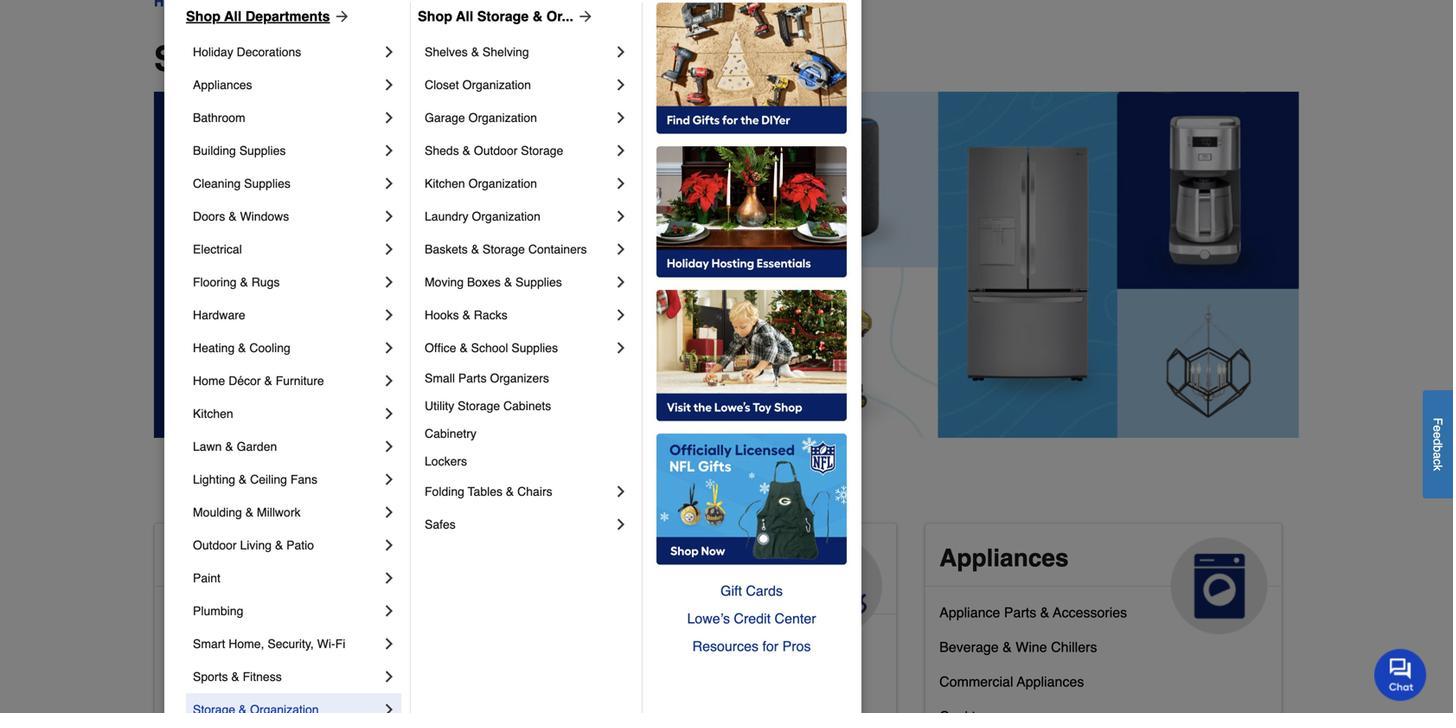 Task type: vqa. For each thing, say whether or not it's contained in the screenshot.
commercial
yes



Task type: locate. For each thing, give the bounding box(es) containing it.
0 vertical spatial kitchen
[[425, 177, 465, 190]]

gift
[[721, 583, 742, 599]]

all up shelves & shelving at the left of page
[[456, 8, 474, 24]]

e up d
[[1432, 425, 1446, 432]]

home inside accessible home link
[[302, 544, 369, 572]]

appliance parts & accessories
[[940, 604, 1128, 620]]

3 accessible from the top
[[169, 639, 235, 655]]

accessible up sports
[[169, 639, 235, 655]]

b
[[1432, 445, 1446, 452]]

0 horizontal spatial furniture
[[276, 374, 324, 388]]

accessible for accessible home
[[169, 544, 295, 572]]

moulding
[[193, 505, 242, 519]]

0 horizontal spatial parts
[[459, 371, 487, 385]]

departments
[[246, 8, 330, 24], [303, 39, 514, 79]]

0 horizontal spatial kitchen
[[193, 407, 233, 421]]

office & school supplies
[[425, 341, 558, 355]]

pet beds, houses, & furniture
[[554, 667, 741, 683]]

accessible for accessible bathroom
[[169, 604, 235, 620]]

shelving
[[483, 45, 529, 59]]

bathroom inside accessible bathroom link
[[239, 604, 299, 620]]

appliances link down decorations
[[193, 68, 381, 101]]

1 accessible from the top
[[169, 544, 295, 572]]

4 accessible from the top
[[169, 674, 235, 690]]

organization down sheds & outdoor storage
[[469, 177, 537, 190]]

furniture
[[276, 374, 324, 388], [686, 667, 741, 683]]

furniture down resources
[[686, 667, 741, 683]]

chevron right image
[[613, 43, 630, 61], [381, 76, 398, 93], [613, 76, 630, 93], [381, 109, 398, 126], [613, 109, 630, 126], [613, 142, 630, 159], [381, 175, 398, 192], [381, 241, 398, 258], [613, 241, 630, 258], [613, 273, 630, 291], [381, 306, 398, 324], [613, 339, 630, 357], [381, 438, 398, 455], [613, 483, 630, 500], [381, 504, 398, 521], [613, 516, 630, 533], [381, 537, 398, 554], [381, 635, 398, 653], [381, 668, 398, 685]]

building supplies
[[193, 144, 286, 158]]

all up holiday decorations
[[224, 8, 242, 24]]

1 vertical spatial parts
[[1005, 604, 1037, 620]]

organization down shelving
[[463, 78, 531, 92]]

small parts organizers
[[425, 371, 549, 385]]

fi
[[335, 637, 346, 651]]

& up wine
[[1041, 604, 1050, 620]]

accessible bedroom
[[169, 639, 295, 655]]

furniture up "kitchen" link
[[276, 374, 324, 388]]

shop all departments link
[[186, 6, 351, 27]]

cleaning supplies link
[[193, 167, 381, 200]]

laundry organization link
[[425, 200, 613, 233]]

pet left beds,
[[554, 667, 575, 683]]

accessible down moulding on the bottom of page
[[169, 544, 295, 572]]

departments inside "link"
[[246, 8, 330, 24]]

& left millwork
[[246, 505, 254, 519]]

for
[[763, 638, 779, 654]]

paint link
[[193, 562, 381, 595]]

gift cards
[[721, 583, 783, 599]]

supplies
[[239, 144, 286, 158], [244, 177, 291, 190], [516, 275, 562, 289], [512, 341, 558, 355], [616, 632, 669, 648]]

d
[[1432, 438, 1446, 445]]

garden
[[237, 440, 277, 453]]

safes
[[425, 518, 456, 531]]

chevron right image for hardware
[[381, 306, 398, 324]]

all
[[224, 8, 242, 24], [456, 8, 474, 24], [250, 39, 293, 79]]

bathroom inside bathroom link
[[193, 111, 246, 125]]

organization for kitchen organization
[[469, 177, 537, 190]]

1 horizontal spatial kitchen
[[425, 177, 465, 190]]

1 vertical spatial bathroom
[[239, 604, 299, 620]]

appliances image
[[1172, 537, 1268, 634]]

organization up baskets & storage containers
[[472, 209, 541, 223]]

kitchen for kitchen organization
[[425, 177, 465, 190]]

moving boxes & supplies link
[[425, 266, 613, 299]]

holiday hosting essentials. image
[[657, 146, 847, 278]]

plumbing
[[193, 604, 244, 618]]

shop inside "link"
[[186, 8, 221, 24]]

1 horizontal spatial shop
[[418, 8, 453, 24]]

shop all departments
[[154, 39, 514, 79]]

kitchen up lawn
[[193, 407, 233, 421]]

outdoor living & patio link
[[193, 529, 381, 562]]

1 vertical spatial home
[[302, 544, 369, 572]]

bedroom
[[239, 639, 295, 655]]

bathroom up the building
[[193, 111, 246, 125]]

kitchen
[[425, 177, 465, 190], [193, 407, 233, 421]]

center
[[775, 611, 817, 627]]

parts for appliance
[[1005, 604, 1037, 620]]

chairs
[[518, 485, 553, 498]]

smart home, security, wi-fi
[[193, 637, 346, 651]]

2 vertical spatial home
[[288, 674, 325, 690]]

supplies up cleaning supplies
[[239, 144, 286, 158]]

outdoor down moulding on the bottom of page
[[193, 538, 237, 552]]

appliances link up chillers
[[926, 524, 1282, 634]]

appliance parts & accessories link
[[940, 601, 1128, 635]]

0 horizontal spatial appliances link
[[193, 68, 381, 101]]

chevron right image for moving boxes & supplies
[[613, 273, 630, 291]]

appliances up appliance parts & accessories
[[940, 544, 1069, 572]]

outdoor up kitchen organization
[[474, 144, 518, 158]]

building
[[193, 144, 236, 158]]

smart
[[193, 637, 225, 651]]

& right animal
[[642, 544, 659, 572]]

& left cooling
[[238, 341, 246, 355]]

0 horizontal spatial outdoor
[[193, 538, 237, 552]]

& left ceiling
[[239, 473, 247, 486]]

lowe's
[[688, 611, 730, 627]]

supplies up windows
[[244, 177, 291, 190]]

chillers
[[1052, 639, 1098, 655]]

0 vertical spatial outdoor
[[474, 144, 518, 158]]

small parts organizers link
[[425, 364, 630, 392]]

0 vertical spatial furniture
[[276, 374, 324, 388]]

1 horizontal spatial appliances link
[[926, 524, 1282, 634]]

kitchen organization
[[425, 177, 537, 190]]

storage up shelving
[[477, 8, 529, 24]]

outdoor living & patio
[[193, 538, 314, 552]]

holiday decorations link
[[193, 35, 381, 68]]

1 vertical spatial pet
[[554, 667, 575, 683]]

accessible entry & home link
[[169, 670, 325, 704]]

furniture inside pet beds, houses, & furniture link
[[686, 667, 741, 683]]

chevron right image for garage organization
[[613, 109, 630, 126]]

home décor & furniture
[[193, 374, 324, 388]]

organizers
[[490, 371, 549, 385]]

0 vertical spatial parts
[[459, 371, 487, 385]]

bathroom
[[193, 111, 246, 125], [239, 604, 299, 620]]

0 horizontal spatial pet
[[554, 667, 575, 683]]

& right office in the top of the page
[[460, 341, 468, 355]]

shop up holiday
[[186, 8, 221, 24]]

1 vertical spatial departments
[[303, 39, 514, 79]]

1 horizontal spatial pet
[[666, 544, 704, 572]]

all inside "link"
[[224, 8, 242, 24]]

tables
[[468, 485, 503, 498]]

electrical link
[[193, 233, 381, 266]]

chevron right image for kitchen organization
[[613, 175, 630, 192]]

hooks & racks link
[[425, 299, 613, 331]]

accessible home link
[[155, 524, 511, 634]]

0 vertical spatial departments
[[246, 8, 330, 24]]

0 vertical spatial bathroom
[[193, 111, 246, 125]]

chevron right image for cleaning supplies
[[381, 175, 398, 192]]

lawn & garden link
[[193, 430, 381, 463]]

millwork
[[257, 505, 301, 519]]

accessible inside accessible home link
[[169, 544, 295, 572]]

chevron right image for sheds & outdoor storage
[[613, 142, 630, 159]]

& right boxes
[[504, 275, 512, 289]]

& right baskets
[[471, 242, 479, 256]]

& down accessible bedroom 'link'
[[231, 670, 239, 684]]

appliances link
[[193, 68, 381, 101], [926, 524, 1282, 634]]

wi-
[[317, 637, 335, 651]]

1 horizontal spatial outdoor
[[474, 144, 518, 158]]

appliances down wine
[[1017, 674, 1085, 690]]

chat invite button image
[[1375, 648, 1428, 701]]

chevron right image for doors & windows
[[381, 208, 398, 225]]

1 vertical spatial outdoor
[[193, 538, 237, 552]]

arrow right image
[[330, 8, 351, 25]]

1 shop from the left
[[186, 8, 221, 24]]

lowe's credit center link
[[657, 605, 847, 633]]

plumbing link
[[193, 595, 381, 627]]

sports & fitness link
[[193, 660, 381, 693]]

chevron right image for holiday decorations
[[381, 43, 398, 61]]

cabinetry
[[425, 427, 477, 441]]

chevron right image for plumbing
[[381, 602, 398, 620]]

all down "shop all departments" "link"
[[250, 39, 293, 79]]

1 vertical spatial appliances link
[[926, 524, 1282, 634]]

living
[[240, 538, 272, 552]]

animal & pet care link
[[541, 524, 897, 634]]

1 horizontal spatial parts
[[1005, 604, 1037, 620]]

0 vertical spatial home
[[193, 374, 225, 388]]

chevron right image for office & school supplies
[[613, 339, 630, 357]]

accessible inside accessible bathroom link
[[169, 604, 235, 620]]

organization up sheds & outdoor storage
[[469, 111, 537, 125]]

containers
[[529, 242, 587, 256]]

appliances down holiday
[[193, 78, 252, 92]]

chevron right image for electrical
[[381, 241, 398, 258]]

accessible for accessible bedroom
[[169, 639, 235, 655]]

& left the racks
[[463, 308, 471, 322]]

supplies down "containers"
[[516, 275, 562, 289]]

animal & pet care
[[554, 544, 704, 600]]

windows
[[240, 209, 289, 223]]

garage
[[425, 111, 465, 125]]

pet up lowe's
[[666, 544, 704, 572]]

accessible inside accessible bedroom 'link'
[[169, 639, 235, 655]]

parts up the "utility storage cabinets"
[[459, 371, 487, 385]]

supplies for livestock supplies
[[616, 632, 669, 648]]

2 shop from the left
[[418, 8, 453, 24]]

fans
[[291, 473, 318, 486]]

departments up holiday decorations link at the left top of the page
[[246, 8, 330, 24]]

kitchen up laundry
[[425, 177, 465, 190]]

0 vertical spatial pet
[[666, 544, 704, 572]]

moving
[[425, 275, 464, 289]]

chevron right image for outdoor living & patio
[[381, 537, 398, 554]]

2 accessible from the top
[[169, 604, 235, 620]]

0 horizontal spatial shop
[[186, 8, 221, 24]]

shop all storage & or...
[[418, 8, 574, 24]]

0 horizontal spatial all
[[224, 8, 242, 24]]

wine
[[1016, 639, 1048, 655]]

accessible home
[[169, 544, 369, 572]]

f e e d b a c k
[[1432, 418, 1446, 471]]

1 vertical spatial kitchen
[[193, 407, 233, 421]]

parts up beverage & wine chillers on the right bottom of the page
[[1005, 604, 1037, 620]]

1 vertical spatial furniture
[[686, 667, 741, 683]]

& inside animal & pet care
[[642, 544, 659, 572]]

& right shelves
[[471, 45, 479, 59]]

organization inside 'link'
[[472, 209, 541, 223]]

2 horizontal spatial all
[[456, 8, 474, 24]]

accessible up 'smart'
[[169, 604, 235, 620]]

accessible inside accessible entry & home link
[[169, 674, 235, 690]]

accessible down 'smart'
[[169, 674, 235, 690]]

flooring & rugs link
[[193, 266, 381, 299]]

chevron right image
[[381, 43, 398, 61], [381, 142, 398, 159], [613, 175, 630, 192], [381, 208, 398, 225], [613, 208, 630, 225], [381, 273, 398, 291], [613, 306, 630, 324], [381, 339, 398, 357], [381, 372, 398, 389], [381, 405, 398, 422], [381, 471, 398, 488], [381, 569, 398, 587], [381, 602, 398, 620], [381, 701, 398, 713]]

departments up garage
[[303, 39, 514, 79]]

electrical
[[193, 242, 242, 256]]

bathroom up smart home, security, wi-fi
[[239, 604, 299, 620]]

chevron right image for building supplies
[[381, 142, 398, 159]]

closet organization
[[425, 78, 531, 92]]

supplies up houses,
[[616, 632, 669, 648]]

1 horizontal spatial all
[[250, 39, 293, 79]]

storage down the small parts organizers
[[458, 399, 500, 413]]

e up 'b'
[[1432, 432, 1446, 438]]

& left wine
[[1003, 639, 1012, 655]]

1 horizontal spatial furniture
[[686, 667, 741, 683]]

chevron right image for heating & cooling
[[381, 339, 398, 357]]

houses,
[[618, 667, 669, 683]]

shop up shelves
[[418, 8, 453, 24]]

a
[[1432, 452, 1446, 459]]

pet beds, houses, & furniture link
[[554, 663, 741, 697]]

beverage & wine chillers link
[[940, 635, 1098, 670]]

storage up moving boxes & supplies
[[483, 242, 525, 256]]

& right entry
[[275, 674, 284, 690]]

laundry
[[425, 209, 469, 223]]



Task type: describe. For each thing, give the bounding box(es) containing it.
chevron right image for hooks & racks
[[613, 306, 630, 324]]

boxes
[[467, 275, 501, 289]]

holiday
[[193, 45, 233, 59]]

chevron right image for sports & fitness
[[381, 668, 398, 685]]

sheds
[[425, 144, 459, 158]]

utility storage cabinets
[[425, 399, 552, 413]]

doors & windows link
[[193, 200, 381, 233]]

pros
[[783, 638, 811, 654]]

chevron right image for smart home, security, wi-fi
[[381, 635, 398, 653]]

kitchen for kitchen
[[193, 407, 233, 421]]

visit the lowe's toy shop. image
[[657, 290, 847, 421]]

furniture inside home décor & furniture link
[[276, 374, 324, 388]]

& right lawn
[[225, 440, 233, 453]]

& right doors
[[229, 209, 237, 223]]

organization for laundry organization
[[472, 209, 541, 223]]

departments for shop all departments
[[303, 39, 514, 79]]

chevron right image for lighting & ceiling fans
[[381, 471, 398, 488]]

organization for garage organization
[[469, 111, 537, 125]]

supplies for building supplies
[[239, 144, 286, 158]]

school
[[471, 341, 508, 355]]

parts for small
[[459, 371, 487, 385]]

kitchen link
[[193, 397, 381, 430]]

storage down garage organization link
[[521, 144, 564, 158]]

& right tables
[[506, 485, 514, 498]]

accessible home image
[[400, 537, 497, 634]]

& right houses,
[[673, 667, 682, 683]]

hardware
[[193, 308, 246, 322]]

2 e from the top
[[1432, 432, 1446, 438]]

& right sheds
[[463, 144, 471, 158]]

& left patio
[[275, 538, 283, 552]]

cards
[[746, 583, 783, 599]]

resources
[[693, 638, 759, 654]]

sports & fitness
[[193, 670, 282, 684]]

chevron right image for paint
[[381, 569, 398, 587]]

chevron right image for lawn & garden
[[381, 438, 398, 455]]

folding
[[425, 485, 465, 498]]

baskets & storage containers link
[[425, 233, 613, 266]]

or...
[[547, 8, 574, 24]]

officially licensed n f l gifts. shop now. image
[[657, 434, 847, 565]]

home décor & furniture link
[[193, 364, 381, 397]]

supplies for cleaning supplies
[[244, 177, 291, 190]]

animal & pet care image
[[786, 537, 883, 634]]

moving boxes & supplies
[[425, 275, 562, 289]]

accessible bedroom link
[[169, 635, 295, 670]]

arrow right image
[[574, 8, 594, 25]]

sheds & outdoor storage
[[425, 144, 564, 158]]

care
[[554, 572, 608, 600]]

shop for shop all storage & or...
[[418, 8, 453, 24]]

cooling
[[250, 341, 291, 355]]

chevron right image for closet organization
[[613, 76, 630, 93]]

chevron right image for home décor & furniture
[[381, 372, 398, 389]]

lawn & garden
[[193, 440, 277, 453]]

cleaning supplies
[[193, 177, 291, 190]]

entry
[[239, 674, 271, 690]]

& left the or...
[[533, 8, 543, 24]]

cabinetry link
[[425, 420, 630, 447]]

lowe's credit center
[[688, 611, 817, 627]]

shelves & shelving link
[[425, 35, 613, 68]]

chevron right image for appliances
[[381, 76, 398, 93]]

lighting & ceiling fans link
[[193, 463, 381, 496]]

& left rugs
[[240, 275, 248, 289]]

closet organization link
[[425, 68, 613, 101]]

kitchen organization link
[[425, 167, 613, 200]]

decorations
[[237, 45, 301, 59]]

appliance
[[940, 604, 1001, 620]]

chevron right image for kitchen
[[381, 405, 398, 422]]

pet inside animal & pet care
[[666, 544, 704, 572]]

resources for pros link
[[657, 633, 847, 660]]

accessible for accessible entry & home
[[169, 674, 235, 690]]

beds,
[[579, 667, 614, 683]]

beverage
[[940, 639, 999, 655]]

racks
[[474, 308, 508, 322]]

accessible bathroom
[[169, 604, 299, 620]]

commercial appliances link
[[940, 670, 1085, 704]]

rugs
[[252, 275, 280, 289]]

& right décor
[[264, 374, 272, 388]]

chevron right image for bathroom
[[381, 109, 398, 126]]

office & school supplies link
[[425, 331, 613, 364]]

hardware link
[[193, 299, 381, 331]]

0 vertical spatial appliances
[[193, 78, 252, 92]]

shop all departments
[[186, 8, 330, 24]]

organization for closet organization
[[463, 78, 531, 92]]

shop for shop all departments
[[186, 8, 221, 24]]

2 vertical spatial appliances
[[1017, 674, 1085, 690]]

1 vertical spatial appliances
[[940, 544, 1069, 572]]

heating & cooling link
[[193, 331, 381, 364]]

doors
[[193, 209, 225, 223]]

chevron right image for baskets & storage containers
[[613, 241, 630, 258]]

chevron right image for laundry organization
[[613, 208, 630, 225]]

sports
[[193, 670, 228, 684]]

cabinets
[[504, 399, 552, 413]]

utility storage cabinets link
[[425, 392, 630, 420]]

find gifts for the diyer. image
[[657, 3, 847, 134]]

folding tables & chairs
[[425, 485, 553, 498]]

home inside home décor & furniture link
[[193, 374, 225, 388]]

supplies inside 'link'
[[516, 275, 562, 289]]

all for departments
[[224, 8, 242, 24]]

décor
[[229, 374, 261, 388]]

lighting & ceiling fans
[[193, 473, 318, 486]]

livestock
[[554, 632, 612, 648]]

chevron right image for folding tables & chairs
[[613, 483, 630, 500]]

shelves
[[425, 45, 468, 59]]

smart home, security, wi-fi link
[[193, 627, 381, 660]]

supplies up the small parts organizers link
[[512, 341, 558, 355]]

bathroom link
[[193, 101, 381, 134]]

hooks & racks
[[425, 308, 508, 322]]

garage organization link
[[425, 101, 613, 134]]

closet
[[425, 78, 459, 92]]

lighting
[[193, 473, 235, 486]]

home,
[[229, 637, 264, 651]]

departments for shop all departments
[[246, 8, 330, 24]]

home inside accessible entry & home link
[[288, 674, 325, 690]]

0 vertical spatial appliances link
[[193, 68, 381, 101]]

folding tables & chairs link
[[425, 475, 613, 508]]

c
[[1432, 459, 1446, 465]]

chevron right image for shelves & shelving
[[613, 43, 630, 61]]

baskets
[[425, 242, 468, 256]]

heating
[[193, 341, 235, 355]]

commercial
[[940, 674, 1014, 690]]

enjoy savings year-round. no matter what you're shopping for, find what you need at a great price. image
[[154, 92, 1300, 438]]

office
[[425, 341, 457, 355]]

fitness
[[243, 670, 282, 684]]

lockers link
[[425, 447, 630, 475]]

chevron right image for moulding & millwork
[[381, 504, 398, 521]]

all for storage
[[456, 8, 474, 24]]

1 e from the top
[[1432, 425, 1446, 432]]

chevron right image for flooring & rugs
[[381, 273, 398, 291]]

shop all storage & or... link
[[418, 6, 594, 27]]

livestock supplies
[[554, 632, 669, 648]]

chevron right image for safes
[[613, 516, 630, 533]]

doors & windows
[[193, 209, 289, 223]]

f e e d b a c k button
[[1424, 390, 1454, 498]]

laundry organization
[[425, 209, 541, 223]]



